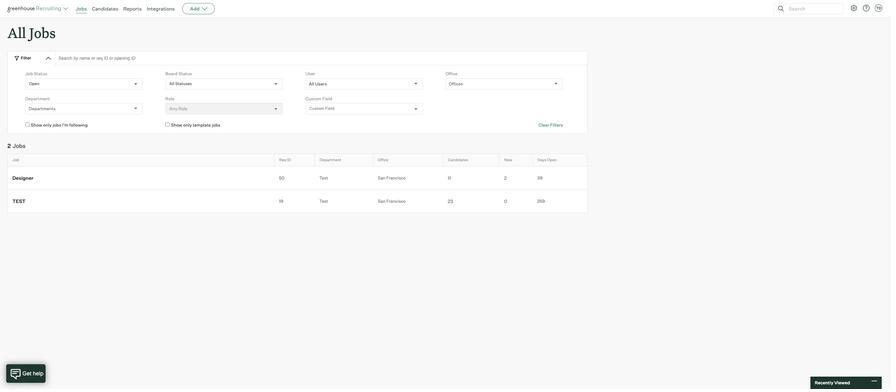 Task type: vqa. For each thing, say whether or not it's contained in the screenshot.
CREATE for Agencies
no



Task type: describe. For each thing, give the bounding box(es) containing it.
show only jobs i'm following
[[31, 122, 88, 128]]

2 for 2
[[504, 175, 507, 181]]

filter
[[21, 56, 31, 61]]

1 jobs from the left
[[53, 122, 61, 128]]

all users option
[[309, 81, 327, 86]]

jobs for 2 jobs
[[13, 142, 26, 149]]

job for job status
[[25, 71, 33, 76]]

2 jobs from the left
[[212, 122, 220, 128]]

job for job
[[12, 158, 19, 162]]

all users
[[309, 81, 327, 86]]

0 horizontal spatial office
[[378, 158, 388, 162]]

td button
[[874, 3, 884, 13]]

0 vertical spatial custom
[[306, 96, 321, 101]]

days
[[538, 158, 547, 162]]

new
[[504, 158, 512, 162]]

users
[[315, 81, 327, 86]]

259
[[537, 199, 545, 204]]

role
[[165, 96, 174, 101]]

san for 23
[[378, 199, 385, 204]]

san francisco for 23
[[378, 199, 406, 204]]

1 vertical spatial custom field
[[310, 106, 334, 111]]

0 vertical spatial office
[[446, 71, 457, 76]]

status for board status
[[179, 71, 192, 76]]

0 vertical spatial candidates
[[92, 6, 118, 12]]

board status
[[165, 71, 192, 76]]

11
[[448, 175, 451, 181]]

1 vertical spatial field
[[325, 106, 334, 111]]

2 jobs
[[7, 142, 26, 149]]

francisco for 23
[[386, 199, 406, 204]]

0
[[504, 199, 507, 205]]

0 link
[[500, 198, 533, 205]]

Show only template jobs checkbox
[[165, 123, 169, 127]]

francisco for 11
[[386, 175, 406, 181]]

integrations
[[147, 6, 175, 12]]

i'm
[[62, 122, 68, 128]]

integrations link
[[147, 6, 175, 12]]

39
[[537, 175, 543, 181]]

configure image
[[850, 4, 858, 12]]

job status
[[25, 71, 47, 76]]

test for 11
[[319, 175, 328, 181]]

candidates link
[[92, 6, 118, 12]]

reports
[[123, 6, 142, 12]]

filters
[[550, 122, 563, 128]]

23 link
[[443, 198, 500, 205]]

clear filters
[[539, 122, 563, 128]]

0 vertical spatial custom field
[[306, 96, 332, 101]]

req id
[[279, 158, 291, 162]]

clear
[[539, 122, 549, 128]]

following
[[69, 122, 88, 128]]

san francisco for 11
[[378, 175, 406, 181]]

viewed
[[834, 381, 850, 386]]

status for job status
[[34, 71, 47, 76]]

only for jobs
[[43, 122, 52, 128]]

departments
[[29, 106, 56, 111]]

san for 11
[[378, 175, 385, 181]]

50
[[279, 176, 284, 181]]



Task type: locate. For each thing, give the bounding box(es) containing it.
test link
[[8, 198, 274, 205]]

jobs right the template
[[212, 122, 220, 128]]

0 vertical spatial francisco
[[386, 175, 406, 181]]

2 only from the left
[[183, 122, 192, 128]]

recently
[[815, 381, 834, 386]]

all up 'filter'
[[7, 24, 26, 42]]

all for all jobs
[[7, 24, 26, 42]]

test for 23
[[319, 199, 328, 204]]

0 vertical spatial open
[[29, 81, 39, 86]]

1 test from the top
[[319, 175, 328, 181]]

11 link
[[443, 175, 500, 181]]

0 vertical spatial san
[[378, 175, 385, 181]]

0 vertical spatial jobs
[[76, 6, 87, 12]]

0 horizontal spatial all
[[7, 24, 26, 42]]

candidates right the jobs "link"
[[92, 6, 118, 12]]

2 horizontal spatial all
[[309, 81, 314, 86]]

only
[[43, 122, 52, 128], [183, 122, 192, 128]]

greenhouse recruiting image
[[7, 5, 63, 12]]

offices
[[449, 81, 463, 86]]

all for all statuses
[[169, 81, 174, 86]]

job
[[25, 71, 33, 76], [12, 158, 19, 162]]

1 horizontal spatial office
[[446, 71, 457, 76]]

all jobs
[[7, 24, 56, 42]]

clear filters link
[[539, 122, 563, 128]]

1 status from the left
[[34, 71, 47, 76]]

1 only from the left
[[43, 122, 52, 128]]

recently viewed
[[815, 381, 850, 386]]

custom field down users
[[310, 106, 334, 111]]

0 horizontal spatial status
[[34, 71, 47, 76]]

all left users
[[309, 81, 314, 86]]

open
[[29, 81, 39, 86], [547, 158, 557, 162]]

jobs link
[[76, 6, 87, 12]]

custom field
[[306, 96, 332, 101], [310, 106, 334, 111]]

1 horizontal spatial jobs
[[212, 122, 220, 128]]

user
[[306, 71, 315, 76]]

23
[[448, 199, 453, 205]]

0 horizontal spatial 2
[[7, 142, 11, 149]]

1 horizontal spatial jobs
[[29, 24, 56, 42]]

show for show only jobs i'm following
[[31, 122, 42, 128]]

0 vertical spatial test
[[319, 175, 328, 181]]

2 for 2 jobs
[[7, 142, 11, 149]]

0 horizontal spatial only
[[43, 122, 52, 128]]

2 link
[[500, 175, 533, 181]]

0 horizontal spatial jobs
[[13, 142, 26, 149]]

all statuses
[[169, 81, 192, 86]]

show right show only jobs i'm following option
[[31, 122, 42, 128]]

2 test from the top
[[319, 199, 328, 204]]

1 horizontal spatial show
[[171, 122, 182, 128]]

show
[[31, 122, 42, 128], [171, 122, 182, 128]]

2 horizontal spatial jobs
[[76, 6, 87, 12]]

1 horizontal spatial department
[[320, 158, 341, 162]]

board
[[165, 71, 178, 76]]

francisco
[[386, 175, 406, 181], [386, 199, 406, 204]]

Search text field
[[787, 4, 838, 13]]

1 vertical spatial san francisco
[[378, 199, 406, 204]]

19
[[279, 199, 283, 204]]

2 status from the left
[[179, 71, 192, 76]]

Search by name or req ID or opening ID text field
[[55, 51, 588, 65]]

id
[[287, 158, 291, 162]]

jobs for all jobs
[[29, 24, 56, 42]]

statuses
[[175, 81, 192, 86]]

1 horizontal spatial candidates
[[448, 158, 468, 162]]

all
[[7, 24, 26, 42], [309, 81, 314, 86], [169, 81, 174, 86]]

template
[[193, 122, 211, 128]]

all down board
[[169, 81, 174, 86]]

jobs down greenhouse recruiting image
[[29, 24, 56, 42]]

1 show from the left
[[31, 122, 42, 128]]

only down departments
[[43, 122, 52, 128]]

all for all users
[[309, 81, 314, 86]]

2 show from the left
[[171, 122, 182, 128]]

san francisco
[[378, 175, 406, 181], [378, 199, 406, 204]]

1 horizontal spatial only
[[183, 122, 192, 128]]

1 vertical spatial test
[[319, 199, 328, 204]]

job down 'filter'
[[25, 71, 33, 76]]

add button
[[182, 3, 215, 14]]

1 vertical spatial jobs
[[29, 24, 56, 42]]

field
[[322, 96, 332, 101], [325, 106, 334, 111]]

0 horizontal spatial job
[[12, 158, 19, 162]]

2 francisco from the top
[[386, 199, 406, 204]]

candidates
[[92, 6, 118, 12], [448, 158, 468, 162]]

show only template jobs
[[171, 122, 220, 128]]

2 vertical spatial jobs
[[13, 142, 26, 149]]

jobs
[[53, 122, 61, 128], [212, 122, 220, 128]]

1 horizontal spatial job
[[25, 71, 33, 76]]

custom
[[306, 96, 321, 101], [310, 106, 324, 111]]

jobs down show only jobs i'm following option
[[13, 142, 26, 149]]

0 vertical spatial department
[[25, 96, 50, 101]]

office
[[446, 71, 457, 76], [378, 158, 388, 162]]

status
[[34, 71, 47, 76], [179, 71, 192, 76]]

only for template
[[183, 122, 192, 128]]

1 vertical spatial open
[[547, 158, 557, 162]]

show for show only template jobs
[[171, 122, 182, 128]]

job down '2 jobs'
[[12, 158, 19, 162]]

days open
[[538, 158, 557, 162]]

0 horizontal spatial department
[[25, 96, 50, 101]]

Show only jobs I'm following checkbox
[[25, 123, 29, 127]]

jobs left candidates link
[[76, 6, 87, 12]]

department
[[25, 96, 50, 101], [320, 158, 341, 162]]

1 vertical spatial francisco
[[386, 199, 406, 204]]

1 francisco from the top
[[386, 175, 406, 181]]

jobs
[[76, 6, 87, 12], [29, 24, 56, 42], [13, 142, 26, 149]]

designer
[[12, 176, 33, 181]]

1 san from the top
[[378, 175, 385, 181]]

td
[[876, 6, 881, 10]]

add
[[190, 6, 200, 12]]

2 san francisco from the top
[[378, 199, 406, 204]]

td button
[[875, 4, 882, 12]]

candidates up 11
[[448, 158, 468, 162]]

0 horizontal spatial show
[[31, 122, 42, 128]]

custom field down all users
[[306, 96, 332, 101]]

1 horizontal spatial all
[[169, 81, 174, 86]]

only left the template
[[183, 122, 192, 128]]

1 vertical spatial candidates
[[448, 158, 468, 162]]

0 vertical spatial 2
[[7, 142, 11, 149]]

2
[[7, 142, 11, 149], [504, 175, 507, 181]]

0 horizontal spatial jobs
[[53, 122, 61, 128]]

jobs left "i'm"
[[53, 122, 61, 128]]

test
[[319, 175, 328, 181], [319, 199, 328, 204]]

1 horizontal spatial status
[[179, 71, 192, 76]]

1 vertical spatial department
[[320, 158, 341, 162]]

0 vertical spatial san francisco
[[378, 175, 406, 181]]

san
[[378, 175, 385, 181], [378, 199, 385, 204]]

1 horizontal spatial open
[[547, 158, 557, 162]]

1 vertical spatial san
[[378, 199, 385, 204]]

1 horizontal spatial 2
[[504, 175, 507, 181]]

1 vertical spatial job
[[12, 158, 19, 162]]

1 vertical spatial 2
[[504, 175, 507, 181]]

1 san francisco from the top
[[378, 175, 406, 181]]

0 vertical spatial job
[[25, 71, 33, 76]]

1 vertical spatial office
[[378, 158, 388, 162]]

req
[[279, 158, 286, 162]]

0 horizontal spatial candidates
[[92, 6, 118, 12]]

designer link
[[8, 175, 274, 182]]

reports link
[[123, 6, 142, 12]]

open right days
[[547, 158, 557, 162]]

1 vertical spatial custom
[[310, 106, 324, 111]]

test
[[12, 199, 26, 205]]

0 vertical spatial field
[[322, 96, 332, 101]]

open down job status
[[29, 81, 39, 86]]

2 san from the top
[[378, 199, 385, 204]]

0 horizontal spatial open
[[29, 81, 39, 86]]

show right show only template jobs "option"
[[171, 122, 182, 128]]



